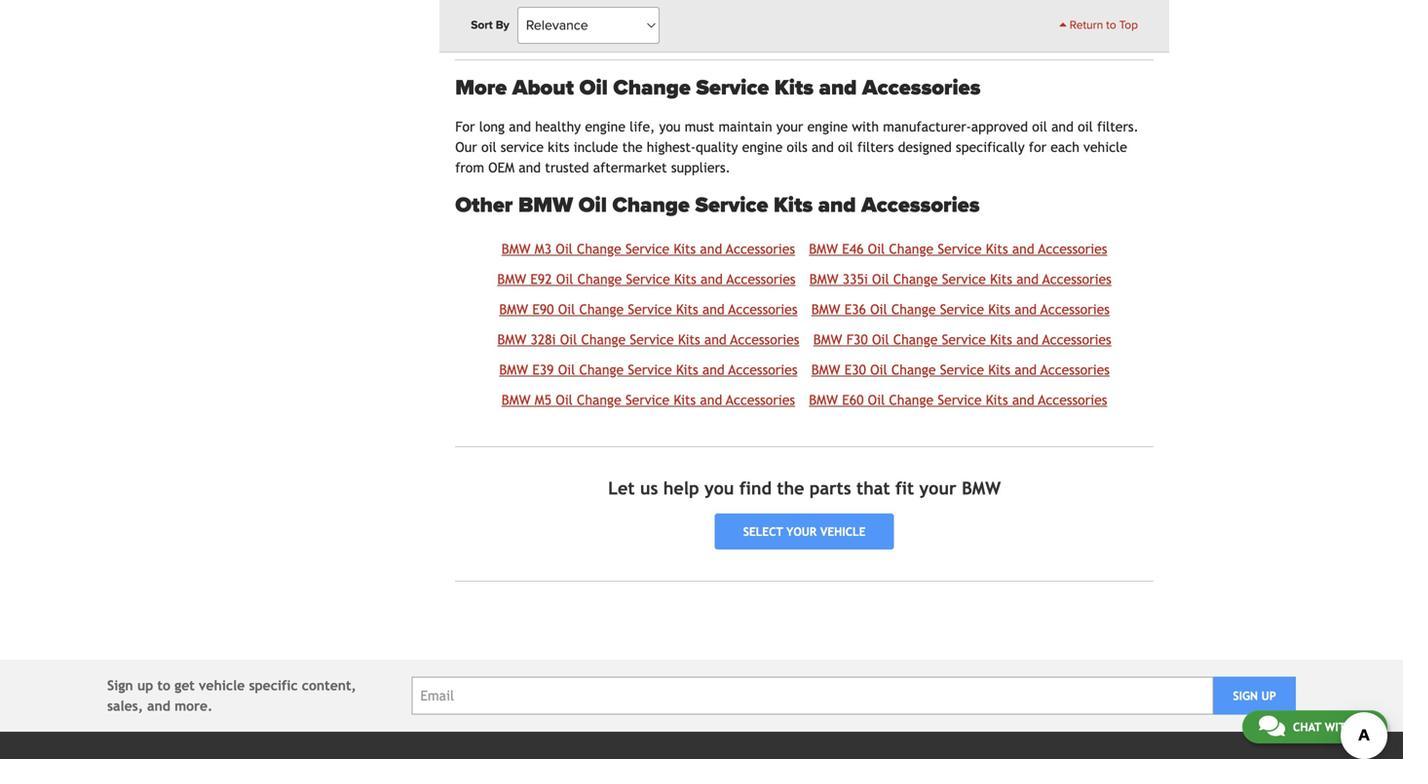 Task type: locate. For each thing, give the bounding box(es) containing it.
change for e92
[[578, 271, 622, 287]]

up for sign up to get vehicle specific content, sales, and more.
[[137, 678, 153, 694]]

0 horizontal spatial to
[[157, 678, 171, 694]]

0 horizontal spatial the
[[623, 139, 643, 155]]

oil for f30
[[872, 332, 890, 347]]

0 horizontal spatial up
[[137, 678, 153, 694]]

you inside for long and healthy engine life, you must maintain your engine with manufacturer-approved oil and oil filters. our oil service kits include the highest-quality engine oils and oil filters designed specifically for each vehicle from oem and trusted aftermarket suppliers.
[[659, 119, 681, 135]]

bmw left m5
[[502, 392, 531, 408]]

fit
[[896, 478, 915, 498]]

service up bmw e30 oil change service kits and accessories 'link'
[[942, 332, 986, 347]]

kits for bmw e30 oil change service kits and accessories
[[989, 362, 1011, 378]]

and up bmw 335i oil change service kits and accessories link
[[1013, 241, 1035, 257]]

bmw for bmw e92 oil change service kits and accessories
[[498, 271, 527, 287]]

sign for sign up
[[1234, 689, 1259, 703]]

and up bmw e30 oil change service kits and accessories 'link'
[[1017, 332, 1039, 347]]

with up "filters"
[[852, 119, 879, 135]]

your right fit
[[920, 478, 957, 498]]

kits up bmw f30 oil change service kits and accessories link
[[989, 302, 1011, 317]]

1 horizontal spatial sign
[[1234, 689, 1259, 703]]

change up bmw e30 oil change service kits and accessories 'link'
[[894, 332, 938, 347]]

trusted
[[545, 160, 589, 175]]

bmw left e60
[[809, 392, 838, 408]]

service up bmw e92 oil change service kits and accessories link
[[626, 241, 670, 257]]

return to top
[[1067, 18, 1139, 32]]

kits up bmw 335i oil change service kits and accessories link
[[986, 241, 1009, 257]]

2 horizontal spatial engine
[[808, 119, 848, 135]]

change down bmw 335i oil change service kits and accessories
[[892, 302, 936, 317]]

change right m5
[[577, 392, 622, 408]]

suppliers.
[[672, 160, 731, 175]]

engine up include
[[585, 119, 626, 135]]

to left the get
[[157, 678, 171, 694]]

and down bmw e90 oil change service kits and accessories
[[705, 332, 727, 347]]

e30
[[845, 362, 867, 378]]

service
[[696, 75, 770, 101], [696, 193, 769, 218], [626, 241, 670, 257], [938, 241, 982, 257], [626, 271, 670, 287], [942, 271, 987, 287], [628, 302, 672, 317], [941, 302, 985, 317], [630, 332, 674, 347], [942, 332, 986, 347], [628, 362, 672, 378], [941, 362, 985, 378], [626, 392, 670, 408], [938, 392, 982, 408]]

vehicle up more.
[[199, 678, 245, 694]]

and for bmw e92 oil change service kits and accessories
[[701, 271, 723, 287]]

and
[[820, 75, 857, 101], [509, 119, 531, 135], [1052, 119, 1074, 135], [812, 139, 834, 155], [519, 160, 541, 175], [819, 193, 856, 218], [700, 241, 723, 257], [1013, 241, 1035, 257], [701, 271, 723, 287], [1017, 271, 1039, 287], [703, 302, 725, 317], [1015, 302, 1037, 317], [705, 332, 727, 347], [1017, 332, 1039, 347], [703, 362, 725, 378], [1015, 362, 1037, 378], [700, 392, 723, 408], [1013, 392, 1035, 408], [147, 699, 171, 714]]

and down service
[[519, 160, 541, 175]]

and for bmw 335i oil change service kits and accessories
[[1017, 271, 1039, 287]]

our
[[455, 139, 477, 155]]

oil for e60
[[868, 392, 885, 408]]

your for maintain
[[777, 119, 804, 135]]

your inside for long and healthy engine life, you must maintain your engine with manufacturer-approved oil and oil filters. our oil service kits include the highest-quality engine oils and oil filters designed specifically for each vehicle from oem and trusted aftermarket suppliers.
[[777, 119, 804, 135]]

0 horizontal spatial you
[[659, 119, 681, 135]]

change up 'bmw e60 oil change service kits and accessories' link
[[892, 362, 936, 378]]

bmw left e36
[[812, 302, 841, 317]]

bmw for bmw e46 oil change service kits and accessories
[[809, 241, 838, 257]]

engine down maintain
[[743, 139, 783, 155]]

kits for bmw e39 oil change service kits and accessories
[[676, 362, 699, 378]]

change down bmw e30 oil change service kits and accessories 'link'
[[890, 392, 934, 408]]

accessories for more about oil change service kits and accessories
[[863, 75, 981, 101]]

0 horizontal spatial with
[[852, 119, 879, 135]]

to
[[1107, 18, 1117, 32], [157, 678, 171, 694]]

manufacturer-
[[883, 119, 972, 135]]

vehicle inside sign up to get vehicle specific content, sales, and more.
[[199, 678, 245, 694]]

change for e60
[[890, 392, 934, 408]]

bmw e90 oil change service kits and accessories
[[499, 302, 798, 317]]

oil right e46
[[868, 241, 885, 257]]

bmw for bmw m5 oil change service kits and accessories
[[502, 392, 531, 408]]

1 vertical spatial the
[[777, 478, 805, 498]]

0 vertical spatial to
[[1107, 18, 1117, 32]]

your
[[777, 119, 804, 135], [920, 478, 957, 498], [787, 525, 817, 539]]

oil up each
[[1078, 119, 1094, 135]]

oil left "filters"
[[838, 139, 854, 155]]

bmw 328i oil change service kits and accessories
[[498, 332, 800, 347]]

engine up oils
[[808, 119, 848, 135]]

change right m3
[[577, 241, 622, 257]]

change down bmw e92 oil change service kits and accessories link
[[580, 302, 624, 317]]

change for about
[[614, 75, 691, 101]]

engine
[[585, 119, 626, 135], [808, 119, 848, 135], [743, 139, 783, 155]]

top
[[1120, 18, 1139, 32]]

sort
[[471, 18, 493, 32]]

service up bmw 335i oil change service kits and accessories link
[[938, 241, 982, 257]]

up
[[137, 678, 153, 694], [1262, 689, 1277, 703]]

oil for e90
[[558, 302, 575, 317]]

change for m3
[[577, 241, 622, 257]]

and for bmw e30 oil change service kits and accessories
[[1015, 362, 1037, 378]]

oil right e60
[[868, 392, 885, 408]]

oil right e36
[[871, 302, 888, 317]]

select your vehicle
[[744, 525, 866, 539]]

kits down paginated product list navigation navigation at the top of page
[[775, 75, 814, 101]]

sign
[[107, 678, 133, 694], [1234, 689, 1259, 703]]

1 horizontal spatial up
[[1262, 689, 1277, 703]]

1 horizontal spatial the
[[777, 478, 805, 498]]

service for f30
[[942, 332, 986, 347]]

9
[[1094, 24, 1101, 38]]

sign up button
[[1214, 677, 1297, 715]]

and down bmw f30 oil change service kits and accessories
[[1015, 362, 1037, 378]]

service up maintain
[[696, 75, 770, 101]]

kits down bmw e30 oil change service kits and accessories 'link'
[[986, 392, 1009, 408]]

oil down "trusted"
[[579, 193, 607, 218]]

oil right 328i
[[560, 332, 577, 347]]

accessories for bmw e46 oil change service kits and accessories
[[1039, 241, 1108, 257]]

0 horizontal spatial vehicle
[[199, 678, 245, 694]]

up for sign up
[[1262, 689, 1277, 703]]

oil right e30
[[871, 362, 888, 378]]

and for bmw m3 oil change service kits and accessories
[[700, 241, 723, 257]]

oil
[[1033, 119, 1048, 135], [1078, 119, 1094, 135], [482, 139, 497, 155], [838, 139, 854, 155]]

kits
[[775, 75, 814, 101], [774, 193, 813, 218], [674, 241, 696, 257], [986, 241, 1009, 257], [675, 271, 697, 287], [991, 271, 1013, 287], [676, 302, 699, 317], [989, 302, 1011, 317], [678, 332, 701, 347], [991, 332, 1013, 347], [676, 362, 699, 378], [989, 362, 1011, 378], [674, 392, 696, 408], [986, 392, 1009, 408]]

bmw e90 oil change service kits and accessories link
[[499, 302, 798, 317]]

change for e39
[[580, 362, 624, 378]]

1 horizontal spatial with
[[1325, 720, 1354, 734]]

us
[[640, 478, 658, 498]]

chat with us
[[1294, 720, 1372, 734]]

kits up bmw 328i oil change service kits and accessories link
[[676, 302, 699, 317]]

and down bmw 328i oil change service kits and accessories link
[[703, 362, 725, 378]]

your inside select your vehicle button
[[787, 525, 817, 539]]

service for 335i
[[942, 271, 987, 287]]

change up bmw 335i oil change service kits and accessories link
[[890, 241, 934, 257]]

1 vertical spatial your
[[920, 478, 957, 498]]

change for f30
[[894, 332, 938, 347]]

kits down bmw e39 oil change service kits and accessories
[[674, 392, 696, 408]]

up inside sign up button
[[1262, 689, 1277, 703]]

kits down bmw 328i oil change service kits and accessories link
[[676, 362, 699, 378]]

maintain
[[719, 119, 773, 135]]

and up bmw f30 oil change service kits and accessories link
[[1015, 302, 1037, 317]]

0 vertical spatial vehicle
[[1084, 139, 1128, 155]]

e90
[[533, 302, 554, 317]]

e92
[[531, 271, 552, 287]]

change down bmw m3 oil change service kits and accessories
[[578, 271, 622, 287]]

service for e90
[[628, 302, 672, 317]]

bmw for bmw 335i oil change service kits and accessories
[[810, 271, 839, 287]]

and for bmw e90 oil change service kits and accessories
[[703, 302, 725, 317]]

e60
[[843, 392, 864, 408]]

kits down bmw f30 oil change service kits and accessories
[[989, 362, 1011, 378]]

accessories for bmw e30 oil change service kits and accessories
[[1041, 362, 1110, 378]]

service up bmw e36 oil change service kits and accessories
[[942, 271, 987, 287]]

service up bmw f30 oil change service kits and accessories link
[[941, 302, 985, 317]]

and up bmw 328i oil change service kits and accessories link
[[703, 302, 725, 317]]

1 horizontal spatial vehicle
[[1084, 139, 1128, 155]]

and for bmw e46 oil change service kits and accessories
[[1013, 241, 1035, 257]]

0 vertical spatial you
[[659, 119, 681, 135]]

and for bmw f30 oil change service kits and accessories
[[1017, 332, 1039, 347]]

bmw for bmw f30 oil change service kits and accessories
[[814, 332, 843, 347]]

accessories for bmw e39 oil change service kits and accessories
[[729, 362, 798, 378]]

bmw for bmw e39 oil change service kits and accessories
[[499, 362, 528, 378]]

oils
[[787, 139, 808, 155]]

oil right e90
[[558, 302, 575, 317]]

and for bmw e60 oil change service kits and accessories
[[1013, 392, 1035, 408]]

8 link
[[1052, 19, 1082, 44]]

to right 9 in the top right of the page
[[1107, 18, 1117, 32]]

with
[[852, 119, 879, 135], [1325, 720, 1354, 734]]

0 vertical spatial your
[[777, 119, 804, 135]]

1 horizontal spatial you
[[705, 478, 734, 498]]

and down bmw e30 oil change service kits and accessories 'link'
[[1013, 392, 1035, 408]]

comments image
[[1259, 715, 1286, 738]]

1 vertical spatial with
[[1325, 720, 1354, 734]]

and down paginated product list navigation navigation at the top of page
[[820, 75, 857, 101]]

Email email field
[[412, 677, 1214, 715]]

bmw f30 oil change service kits and accessories link
[[814, 332, 1112, 347]]

sign up sales,
[[107, 678, 133, 694]]

1 vertical spatial vehicle
[[199, 678, 245, 694]]

change down 'bmw e46 oil change service kits and accessories'
[[894, 271, 938, 287]]

the right the find
[[777, 478, 805, 498]]

bmw 335i oil change service kits and accessories
[[810, 271, 1112, 287]]

change for e30
[[892, 362, 936, 378]]

bmw left 335i
[[810, 271, 839, 287]]

for
[[455, 119, 475, 135]]

and up bmw e36 oil change service kits and accessories
[[1017, 271, 1039, 287]]

kits for other bmw oil change service kits and accessories
[[774, 193, 813, 218]]

up inside sign up to get vehicle specific content, sales, and more.
[[137, 678, 153, 694]]

each
[[1051, 139, 1080, 155]]

caret up image
[[1060, 19, 1067, 30]]

sort by
[[471, 18, 510, 32]]

oil for e46
[[868, 241, 885, 257]]

change for e36
[[892, 302, 936, 317]]

approved
[[972, 119, 1029, 135]]

other
[[455, 193, 513, 218]]

f30
[[847, 332, 868, 347]]

bmw down "trusted"
[[519, 193, 573, 218]]

e46
[[843, 241, 864, 257]]

up up sales,
[[137, 678, 153, 694]]

bmw left m3
[[502, 241, 531, 257]]

your right select
[[787, 525, 817, 539]]

change up bmw m5 oil change service kits and accessories 'link' in the bottom of the page
[[580, 362, 624, 378]]

sign up chat with us link
[[1234, 689, 1259, 703]]

bmw e36 oil change service kits and accessories link
[[812, 302, 1110, 317]]

the up aftermarket at the left top of page
[[623, 139, 643, 155]]

oil down long
[[482, 139, 497, 155]]

service down bmw e90 oil change service kits and accessories
[[630, 332, 674, 347]]

bmw
[[519, 193, 573, 218], [502, 241, 531, 257], [809, 241, 838, 257], [498, 271, 527, 287], [810, 271, 839, 287], [499, 302, 528, 317], [812, 302, 841, 317], [498, 332, 527, 347], [814, 332, 843, 347], [499, 362, 528, 378], [812, 362, 841, 378], [502, 392, 531, 408], [809, 392, 838, 408], [962, 478, 1001, 498]]

0 vertical spatial the
[[623, 139, 643, 155]]

service down bmw m3 oil change service kits and accessories
[[626, 271, 670, 287]]

service down bmw f30 oil change service kits and accessories
[[941, 362, 985, 378]]

bmw for bmw e60 oil change service kits and accessories
[[809, 392, 838, 408]]

from
[[455, 160, 484, 175]]

content,
[[302, 678, 357, 694]]

0 vertical spatial with
[[852, 119, 879, 135]]

sign inside button
[[1234, 689, 1259, 703]]

and for more about oil change service kits and accessories
[[820, 75, 857, 101]]

service down bmw e39 oil change service kits and accessories
[[626, 392, 670, 408]]

328i
[[531, 332, 556, 347]]

and down other bmw oil change service kits and accessories
[[700, 241, 723, 257]]

accessories for bmw 335i oil change service kits and accessories
[[1043, 271, 1112, 287]]

e39
[[533, 362, 554, 378]]

other bmw oil change service kits and accessories
[[455, 193, 980, 218]]

select
[[744, 525, 784, 539]]

vehicle inside for long and healthy engine life, you must maintain your engine with manufacturer-approved oil and oil filters. our oil service kits include the highest-quality engine oils and oil filters designed specifically for each vehicle from oem and trusted aftermarket suppliers.
[[1084, 139, 1128, 155]]

bmw e92 oil change service kits and accessories link
[[498, 271, 796, 287]]

and for bmw m5 oil change service kits and accessories
[[700, 392, 723, 408]]

and for bmw 328i oil change service kits and accessories
[[705, 332, 727, 347]]

change for e46
[[890, 241, 934, 257]]

bmw 328i oil change service kits and accessories link
[[498, 332, 800, 347]]

up up comments icon
[[1262, 689, 1277, 703]]

0 horizontal spatial sign
[[107, 678, 133, 694]]

to inside sign up to get vehicle specific content, sales, and more.
[[157, 678, 171, 694]]

service up bmw 328i oil change service kits and accessories link
[[628, 302, 672, 317]]

kits down bmw m3 oil change service kits and accessories
[[675, 271, 697, 287]]

oil right f30 on the top of the page
[[872, 332, 890, 347]]

oil right 335i
[[873, 271, 890, 287]]

kits down bmw e90 oil change service kits and accessories
[[678, 332, 701, 347]]

and right sales,
[[147, 699, 171, 714]]

service for m3
[[626, 241, 670, 257]]

kits
[[548, 139, 570, 155]]

sign inside sign up to get vehicle specific content, sales, and more.
[[107, 678, 133, 694]]

kits for more about oil change service kits and accessories
[[775, 75, 814, 101]]

2 vertical spatial your
[[787, 525, 817, 539]]

with inside for long and healthy engine life, you must maintain your engine with manufacturer-approved oil and oil filters. our oil service kits include the highest-quality engine oils and oil filters designed specifically for each vehicle from oem and trusted aftermarket suppliers.
[[852, 119, 879, 135]]

change for m5
[[577, 392, 622, 408]]

oil for e36
[[871, 302, 888, 317]]

your up oils
[[777, 119, 804, 135]]

change down aftermarket at the left top of page
[[613, 193, 690, 218]]

accessories for bmw m5 oil change service kits and accessories
[[726, 392, 796, 408]]

oil
[[580, 75, 608, 101], [579, 193, 607, 218], [556, 241, 573, 257], [868, 241, 885, 257], [556, 271, 574, 287], [873, 271, 890, 287], [558, 302, 575, 317], [871, 302, 888, 317], [560, 332, 577, 347], [872, 332, 890, 347], [558, 362, 575, 378], [871, 362, 888, 378], [556, 392, 573, 408], [868, 392, 885, 408]]

service down suppliers.
[[696, 193, 769, 218]]

service for m5
[[626, 392, 670, 408]]

bmw left e92
[[498, 271, 527, 287]]

bmw left 328i
[[498, 332, 527, 347]]

bmw e92 oil change service kits and accessories
[[498, 271, 796, 287]]

and down bmw m3 oil change service kits and accessories
[[701, 271, 723, 287]]

by
[[496, 18, 510, 32]]

and up e46
[[819, 193, 856, 218]]

oil for m5
[[556, 392, 573, 408]]

bmw left e39
[[499, 362, 528, 378]]

kits up bmw e92 oil change service kits and accessories link
[[674, 241, 696, 257]]

1 horizontal spatial to
[[1107, 18, 1117, 32]]

oil right e92
[[556, 271, 574, 287]]

kits down for long and healthy engine life, you must maintain your engine with manufacturer-approved oil and oil filters. our oil service kits include the highest-quality engine oils and oil filters designed specifically for each vehicle from oem and trusted aftermarket suppliers.
[[774, 193, 813, 218]]

service down bmw 328i oil change service kits and accessories link
[[628, 362, 672, 378]]

accessories for bmw e90 oil change service kits and accessories
[[729, 302, 798, 317]]

bmw left f30 on the top of the page
[[814, 332, 843, 347]]

1 vertical spatial to
[[157, 678, 171, 694]]

change down bmw e90 oil change service kits and accessories link
[[582, 332, 626, 347]]

service for e39
[[628, 362, 672, 378]]

you up 'highest-'
[[659, 119, 681, 135]]

oil right m3
[[556, 241, 573, 257]]

bmw m5 oil change service kits and accessories link
[[502, 392, 796, 408]]

bmw left e46
[[809, 241, 838, 257]]

more
[[455, 75, 507, 101]]

bmw e30 oil change service kits and accessories
[[812, 362, 1110, 378]]



Task type: vqa. For each thing, say whether or not it's contained in the screenshot.
Quattro
no



Task type: describe. For each thing, give the bounding box(es) containing it.
service
[[501, 139, 544, 155]]

kits for bmw f30 oil change service kits and accessories
[[991, 332, 1013, 347]]

bmw e46 oil change service kits and accessories
[[809, 241, 1108, 257]]

accessories for bmw e36 oil change service kits and accessories
[[1041, 302, 1110, 317]]

oil for e92
[[556, 271, 574, 287]]

…31
[[1124, 24, 1143, 38]]

accessories for other bmw oil change service kits and accessories
[[862, 193, 980, 218]]

select your vehicle button
[[715, 514, 894, 550]]

bmw for bmw e30 oil change service kits and accessories
[[812, 362, 841, 378]]

oil for 335i
[[873, 271, 890, 287]]

bmw e60 oil change service kits and accessories
[[809, 392, 1108, 408]]

for
[[1029, 139, 1047, 155]]

about
[[513, 75, 574, 101]]

return to top link
[[1060, 17, 1139, 34]]

bmw right fit
[[962, 478, 1001, 498]]

oil for about
[[580, 75, 608, 101]]

kits for bmw e46 oil change service kits and accessories
[[986, 241, 1009, 257]]

highest-
[[647, 139, 696, 155]]

accessories for bmw m3 oil change service kits and accessories
[[726, 241, 796, 257]]

filters.
[[1098, 119, 1139, 135]]

parts
[[810, 478, 852, 498]]

your for fit
[[920, 478, 957, 498]]

oem
[[489, 160, 515, 175]]

kits for bmw m5 oil change service kits and accessories
[[674, 392, 696, 408]]

and for other bmw oil change service kits and accessories
[[819, 193, 856, 218]]

accessories for bmw e60 oil change service kits and accessories
[[1039, 392, 1108, 408]]

and for bmw e36 oil change service kits and accessories
[[1015, 302, 1037, 317]]

bmw for bmw 328i oil change service kits and accessories
[[498, 332, 527, 347]]

kits for bmw e60 oil change service kits and accessories
[[986, 392, 1009, 408]]

bmw 335i oil change service kits and accessories link
[[810, 271, 1112, 287]]

335i
[[843, 271, 868, 287]]

oil for e39
[[558, 362, 575, 378]]

sales,
[[107, 699, 143, 714]]

m3
[[535, 241, 552, 257]]

change for 328i
[[582, 332, 626, 347]]

service for e30
[[941, 362, 985, 378]]

and inside sign up to get vehicle specific content, sales, and more.
[[147, 699, 171, 714]]

kits for bmw 335i oil change service kits and accessories
[[991, 271, 1013, 287]]

bmw e36 oil change service kits and accessories
[[812, 302, 1110, 317]]

service for 328i
[[630, 332, 674, 347]]

0 horizontal spatial engine
[[585, 119, 626, 135]]

service for e92
[[626, 271, 670, 287]]

chat
[[1294, 720, 1322, 734]]

oil for m3
[[556, 241, 573, 257]]

get
[[175, 678, 195, 694]]

find
[[740, 478, 772, 498]]

kits for bmw e90 oil change service kits and accessories
[[676, 302, 699, 317]]

kits for bmw e92 oil change service kits and accessories
[[675, 271, 697, 287]]

and up service
[[509, 119, 531, 135]]

e36
[[845, 302, 867, 317]]

…31 link
[[1112, 19, 1154, 44]]

kits for bmw e36 oil change service kits and accessories
[[989, 302, 1011, 317]]

long
[[479, 119, 505, 135]]

service for e36
[[941, 302, 985, 317]]

filters
[[858, 139, 894, 155]]

return
[[1070, 18, 1104, 32]]

change for e90
[[580, 302, 624, 317]]

specifically
[[956, 139, 1025, 155]]

kits for bmw 328i oil change service kits and accessories
[[678, 332, 701, 347]]

sign up
[[1234, 689, 1277, 703]]

bmw e30 oil change service kits and accessories link
[[812, 362, 1110, 378]]

aftermarket
[[594, 160, 667, 175]]

oil for bmw
[[579, 193, 607, 218]]

vehicle
[[821, 525, 866, 539]]

that
[[857, 478, 891, 498]]

kits for bmw m3 oil change service kits and accessories
[[674, 241, 696, 257]]

accessories for bmw f30 oil change service kits and accessories
[[1043, 332, 1112, 347]]

accessories for bmw e92 oil change service kits and accessories
[[727, 271, 796, 287]]

1 vertical spatial you
[[705, 478, 734, 498]]

oil up the for
[[1033, 119, 1048, 135]]

bmw e39 oil change service kits and accessories
[[499, 362, 798, 378]]

9 link
[[1082, 19, 1112, 44]]

life,
[[630, 119, 655, 135]]

bmw for bmw m3 oil change service kits and accessories
[[502, 241, 531, 257]]

and for bmw e39 oil change service kits and accessories
[[703, 362, 725, 378]]

more.
[[175, 699, 213, 714]]

1 horizontal spatial engine
[[743, 139, 783, 155]]

bmw e39 oil change service kits and accessories link
[[499, 362, 798, 378]]

oil for e30
[[871, 362, 888, 378]]

bmw m5 oil change service kits and accessories
[[502, 392, 796, 408]]

service for e60
[[938, 392, 982, 408]]

service for bmw
[[696, 193, 769, 218]]

specific
[[249, 678, 298, 694]]

bmw m3 oil change service kits and accessories link
[[502, 241, 796, 257]]

bmw e46 oil change service kits and accessories link
[[809, 241, 1108, 257]]

us
[[1358, 720, 1372, 734]]

service for about
[[696, 75, 770, 101]]

quality
[[696, 139, 738, 155]]

change for bmw
[[613, 193, 690, 218]]

let
[[608, 478, 635, 498]]

change for 335i
[[894, 271, 938, 287]]

and up each
[[1052, 119, 1074, 135]]

oil for 328i
[[560, 332, 577, 347]]

let us help you find the parts that fit your     bmw
[[608, 478, 1001, 498]]

include
[[574, 139, 619, 155]]

bmw for bmw e90 oil change service kits and accessories
[[499, 302, 528, 317]]

bmw f30 oil change service kits and accessories
[[814, 332, 1112, 347]]

must
[[685, 119, 715, 135]]

sign for sign up to get vehicle specific content, sales, and more.
[[107, 678, 133, 694]]

sign up to get vehicle specific content, sales, and more.
[[107, 678, 357, 714]]

designed
[[898, 139, 952, 155]]

bmw e60 oil change service kits and accessories link
[[809, 392, 1108, 408]]

chat with us link
[[1243, 711, 1388, 744]]

bmw m3 oil change service kits and accessories
[[502, 241, 796, 257]]

service for e46
[[938, 241, 982, 257]]

paginated product list navigation navigation
[[455, 19, 1154, 44]]

bmw for bmw e36 oil change service kits and accessories
[[812, 302, 841, 317]]

healthy
[[535, 119, 581, 135]]

8
[[1064, 24, 1070, 38]]

for long and healthy engine life, you must maintain your engine with manufacturer-approved oil and oil filters. our oil service kits include the highest-quality engine oils and oil filters designed specifically for each vehicle from oem and trusted aftermarket suppliers.
[[455, 119, 1139, 175]]

more about oil change service kits and accessories
[[455, 75, 981, 101]]

and right oils
[[812, 139, 834, 155]]

help
[[664, 478, 700, 498]]

the inside for long and healthy engine life, you must maintain your engine with manufacturer-approved oil and oil filters. our oil service kits include the highest-quality engine oils and oil filters designed specifically for each vehicle from oem and trusted aftermarket suppliers.
[[623, 139, 643, 155]]

accessories for bmw 328i oil change service kits and accessories
[[731, 332, 800, 347]]



